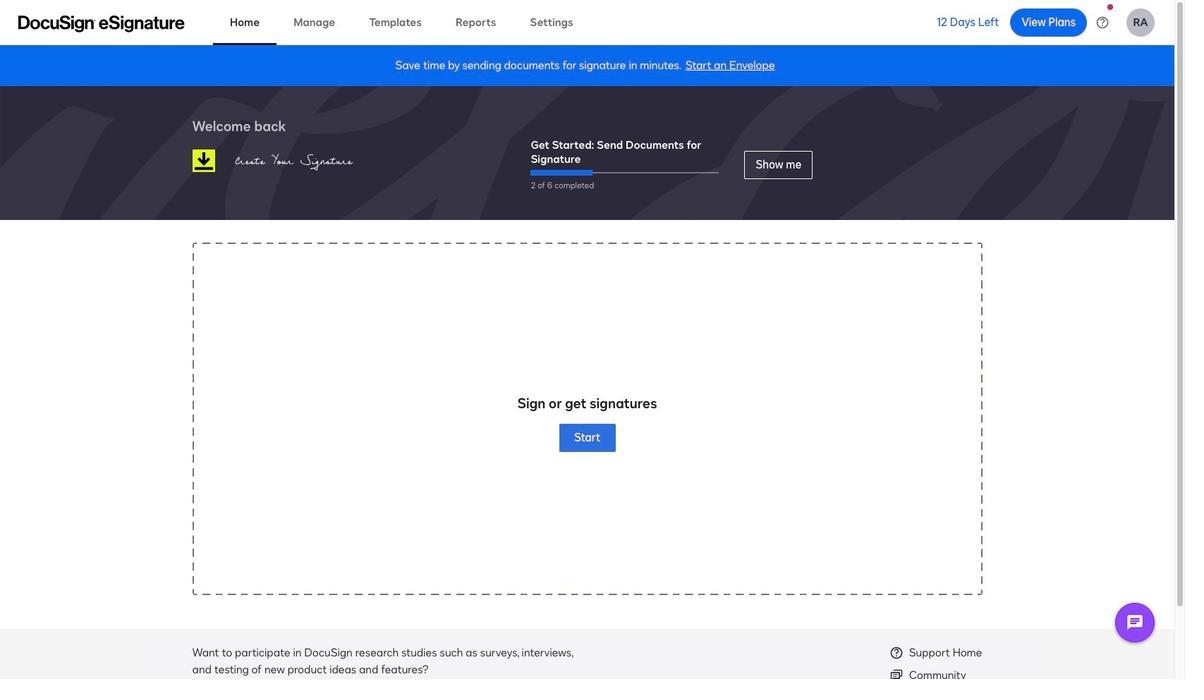 Task type: describe. For each thing, give the bounding box(es) containing it.
docusign esignature image
[[18, 15, 185, 32]]



Task type: locate. For each thing, give the bounding box(es) containing it.
docusignlogo image
[[192, 150, 215, 172]]



Task type: vqa. For each thing, say whether or not it's contained in the screenshot.
DocuSignLogo
yes



